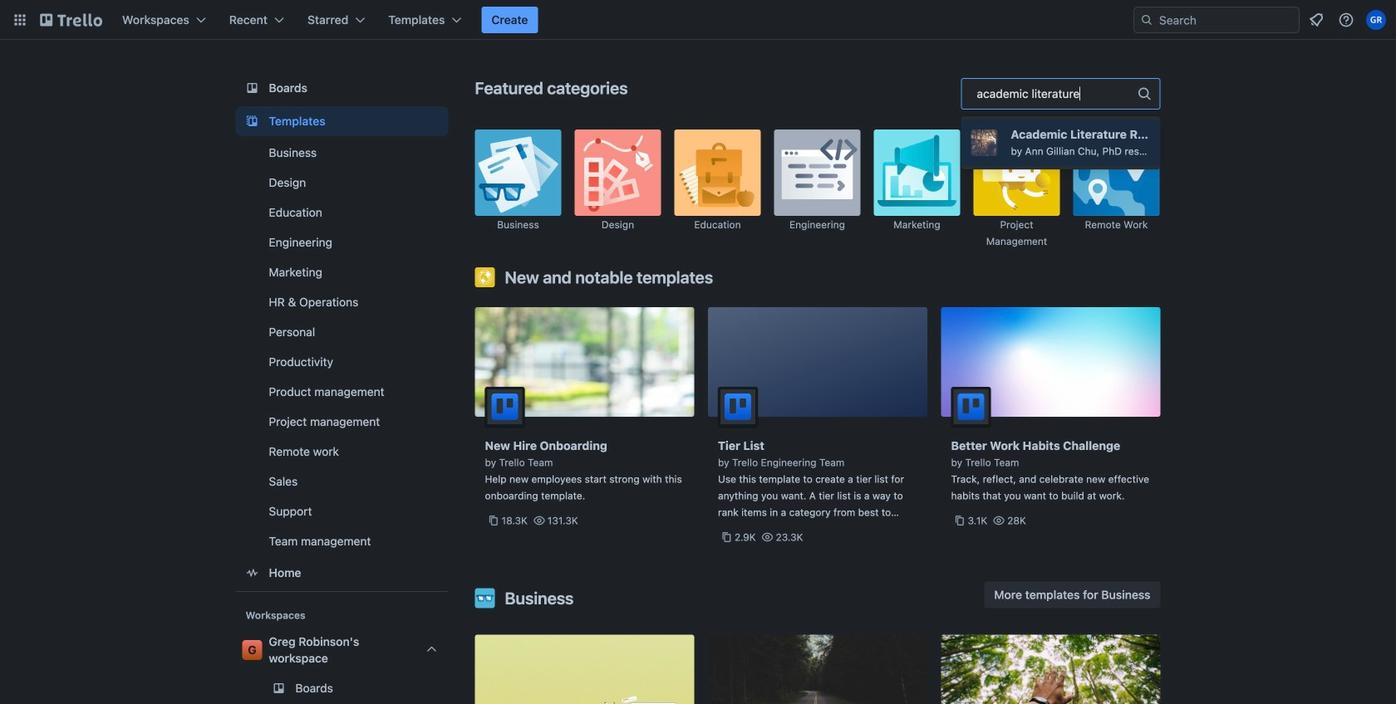 Task type: vqa. For each thing, say whether or not it's contained in the screenshot.
'Clear'
no



Task type: locate. For each thing, give the bounding box(es) containing it.
0 vertical spatial business icon image
[[475, 130, 561, 216]]

1 business icon image from the top
[[475, 130, 561, 216]]

None text field
[[977, 86, 1082, 102]]

search image
[[1140, 13, 1154, 27]]

open information menu image
[[1338, 12, 1355, 28]]

1 horizontal spatial trello team image
[[951, 387, 991, 427]]

0 notifications image
[[1307, 10, 1327, 30]]

2 trello team image from the left
[[951, 387, 991, 427]]

0 horizontal spatial trello team image
[[485, 387, 525, 427]]

1 vertical spatial business icon image
[[475, 589, 495, 609]]

trello team image
[[485, 387, 525, 427], [951, 387, 991, 427]]

board image
[[242, 78, 262, 98]]

project management icon image
[[974, 130, 1060, 216]]

home image
[[242, 564, 262, 584]]

business icon image
[[475, 130, 561, 216], [475, 589, 495, 609]]

remote work icon image
[[1074, 130, 1160, 216]]

Search field
[[1154, 8, 1299, 32]]

2 business icon image from the top
[[475, 589, 495, 609]]

education icon image
[[675, 130, 761, 216]]

None field
[[961, 78, 1161, 170]]

greg robinson (gregrobinson96) image
[[1367, 10, 1386, 30]]

back to home image
[[40, 7, 102, 33]]



Task type: describe. For each thing, give the bounding box(es) containing it.
primary element
[[0, 0, 1396, 40]]

template board image
[[242, 111, 262, 131]]

design icon image
[[575, 130, 661, 216]]

engineering icon image
[[774, 130, 861, 216]]

trello engineering team image
[[718, 387, 758, 427]]

marketing icon image
[[874, 130, 960, 216]]

1 trello team image from the left
[[485, 387, 525, 427]]



